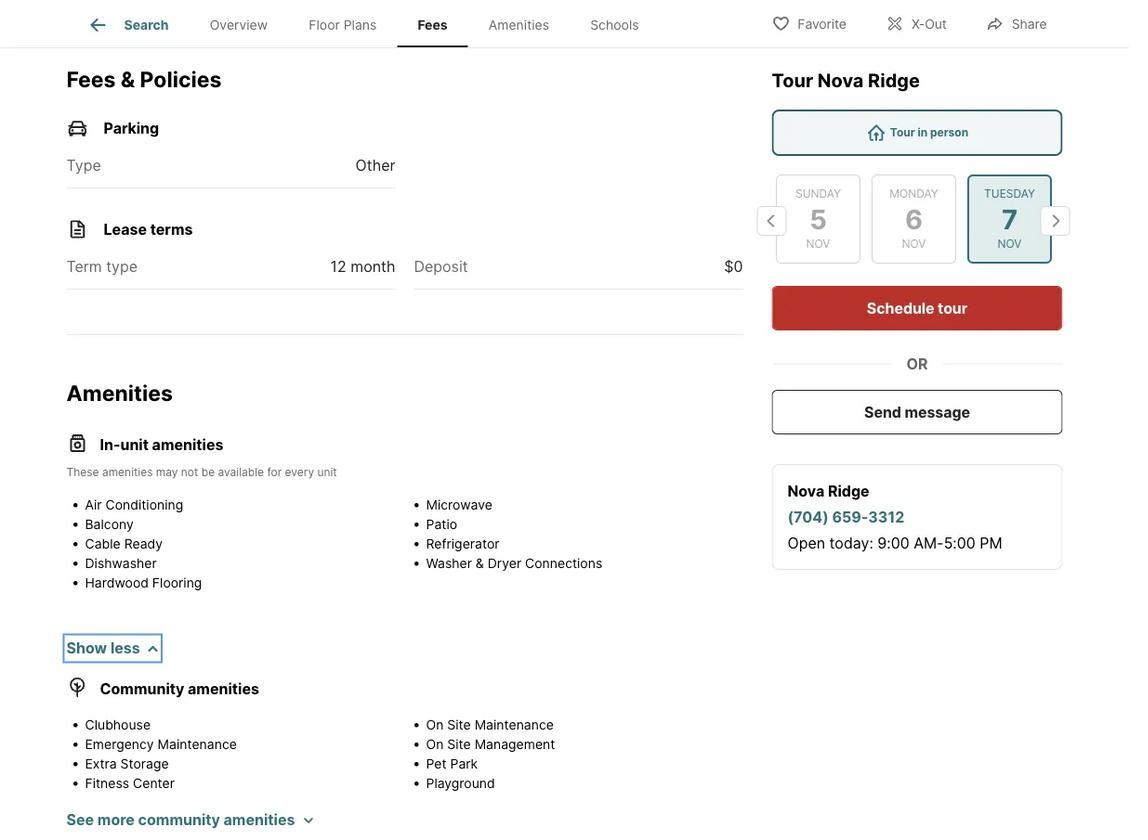 Task type: describe. For each thing, give the bounding box(es) containing it.
fees & policies
[[66, 66, 222, 92]]

maintenance for storage
[[158, 737, 237, 753]]

extra
[[85, 757, 117, 773]]

fees for fees & policies
[[66, 66, 116, 92]]

management
[[475, 737, 555, 753]]

may
[[156, 466, 178, 479]]

for
[[267, 466, 282, 479]]

parking
[[104, 119, 159, 137]]

1 vertical spatial amenities
[[66, 380, 173, 406]]

5:00
[[944, 534, 975, 552]]

dishwasher
[[85, 556, 157, 572]]

these
[[66, 466, 99, 479]]

tour in person option
[[772, 110, 1063, 156]]

tour
[[938, 299, 967, 317]]

schools tab
[[570, 3, 659, 47]]

fitness
[[85, 776, 129, 792]]

lease
[[104, 220, 147, 238]]

1 vertical spatial unit
[[317, 466, 337, 479]]

nova ridge (704) 659-3312 open today: 9:00 am-5:00 pm
[[788, 482, 1002, 552]]

0 vertical spatial nova
[[818, 69, 864, 92]]

every
[[285, 466, 314, 479]]

fees tab
[[397, 3, 468, 47]]

sunday
[[795, 187, 840, 201]]

these amenities may not be available for every unit
[[66, 466, 337, 479]]

schedule
[[867, 299, 934, 317]]

floor plans tab
[[288, 3, 397, 47]]

term type
[[66, 257, 138, 275]]

community amenities
[[100, 681, 259, 699]]

month
[[351, 257, 395, 275]]

conditioning
[[105, 498, 183, 513]]

microwave
[[426, 498, 492, 513]]

(704) 659-3312 link
[[788, 508, 904, 526]]

6
[[905, 203, 922, 235]]

terms
[[150, 220, 193, 238]]

amenities inside "amenities" "tab"
[[489, 17, 549, 33]]

air
[[85, 498, 102, 513]]

x-out
[[911, 16, 947, 32]]

fees for fees
[[418, 17, 448, 33]]

more
[[97, 812, 135, 830]]

hardwood
[[85, 576, 149, 591]]

(704)
[[788, 508, 829, 526]]

less
[[110, 640, 140, 658]]

clubhouse
[[85, 718, 151, 734]]

type
[[66, 156, 101, 174]]

schedule tour button
[[772, 286, 1063, 331]]

connections
[[525, 556, 602, 572]]

share button
[[970, 4, 1063, 42]]

9:00
[[878, 534, 909, 552]]

next image
[[1040, 206, 1070, 236]]

person
[[930, 126, 968, 139]]

0 horizontal spatial &
[[121, 66, 135, 92]]

microwave patio refrigerator washer & dryer connections
[[426, 498, 602, 572]]

1 on from the top
[[426, 718, 444, 734]]

park
[[450, 757, 478, 773]]

search
[[124, 17, 169, 33]]

send
[[864, 403, 901, 421]]

ready
[[124, 537, 163, 552]]

tuesday
[[984, 187, 1035, 201]]

overview
[[210, 17, 268, 33]]

see
[[66, 812, 94, 830]]

today:
[[829, 534, 873, 552]]

open
[[788, 534, 825, 552]]



Task type: locate. For each thing, give the bounding box(es) containing it.
5
[[809, 203, 826, 235]]

tour
[[772, 69, 813, 92], [890, 126, 915, 139]]

1 vertical spatial tour
[[890, 126, 915, 139]]

maintenance inside "clubhouse emergency maintenance extra storage fitness center"
[[158, 737, 237, 753]]

1 horizontal spatial maintenance
[[475, 718, 554, 734]]

0 horizontal spatial amenities
[[66, 380, 173, 406]]

0 vertical spatial ridge
[[868, 69, 920, 92]]

refrigerator
[[426, 537, 499, 552]]

nov inside sunday 5 nov
[[806, 238, 830, 251]]

0 horizontal spatial maintenance
[[158, 737, 237, 753]]

out
[[925, 16, 947, 32]]

nov inside tuesday 7 nov
[[997, 238, 1021, 251]]

tour for tour nova ridge
[[772, 69, 813, 92]]

unit up conditioning
[[120, 436, 149, 454]]

in
[[918, 126, 928, 139]]

schedule tour
[[867, 299, 967, 317]]

message
[[905, 403, 970, 421]]

tour nova ridge
[[772, 69, 920, 92]]

tour in person
[[890, 126, 968, 139]]

center
[[133, 776, 175, 792]]

plans
[[344, 17, 377, 33]]

or
[[906, 355, 928, 373]]

0 vertical spatial on
[[426, 718, 444, 734]]

unit right every
[[317, 466, 337, 479]]

nov for 5
[[806, 238, 830, 251]]

in-unit amenities
[[100, 436, 223, 454]]

show
[[66, 640, 107, 658]]

tab list containing search
[[66, 0, 674, 47]]

2 site from the top
[[447, 737, 471, 753]]

floor
[[309, 17, 340, 33]]

send message button
[[772, 390, 1063, 435]]

floor plans
[[309, 17, 377, 33]]

air conditioning balcony cable ready dishwasher hardwood flooring
[[85, 498, 202, 591]]

nov for 6
[[901, 238, 925, 251]]

pm
[[980, 534, 1002, 552]]

balcony
[[85, 517, 134, 533]]

amenities
[[489, 17, 549, 33], [66, 380, 173, 406]]

nov down 7
[[997, 238, 1021, 251]]

monday 6 nov
[[889, 187, 938, 251]]

amenities up in-
[[66, 380, 173, 406]]

on site maintenance on site management pet park playground
[[426, 718, 555, 792]]

community
[[100, 681, 184, 699]]

deposit
[[414, 257, 468, 275]]

1 vertical spatial on
[[426, 737, 444, 753]]

see more community amenities button
[[66, 810, 314, 832]]

lease terms
[[104, 220, 193, 238]]

& up parking
[[121, 66, 135, 92]]

1 vertical spatial fees
[[66, 66, 116, 92]]

0 horizontal spatial tour
[[772, 69, 813, 92]]

1 horizontal spatial fees
[[418, 17, 448, 33]]

cable
[[85, 537, 121, 552]]

nov down 5
[[806, 238, 830, 251]]

tour down favorite button
[[772, 69, 813, 92]]

1 horizontal spatial &
[[476, 556, 484, 572]]

pet
[[426, 757, 447, 773]]

1 vertical spatial nova
[[788, 482, 824, 500]]

unit
[[120, 436, 149, 454], [317, 466, 337, 479]]

overview tab
[[189, 3, 288, 47]]

tour inside tour in person option
[[890, 126, 915, 139]]

0 horizontal spatial nov
[[806, 238, 830, 251]]

be
[[201, 466, 215, 479]]

send message
[[864, 403, 970, 421]]

emergency
[[85, 737, 154, 753]]

1 vertical spatial &
[[476, 556, 484, 572]]

amenities
[[152, 436, 223, 454], [102, 466, 153, 479], [188, 681, 259, 699], [224, 812, 295, 830]]

search link
[[87, 14, 169, 36]]

1 nov from the left
[[806, 238, 830, 251]]

community
[[138, 812, 220, 830]]

3 nov from the left
[[997, 238, 1021, 251]]

available
[[218, 466, 264, 479]]

tour left in
[[890, 126, 915, 139]]

0 vertical spatial amenities
[[489, 17, 549, 33]]

nov for 7
[[997, 238, 1021, 251]]

ridge inside 'nova ridge (704) 659-3312 open today: 9:00 am-5:00 pm'
[[828, 482, 869, 500]]

ridge up the '659-'
[[828, 482, 869, 500]]

share
[[1012, 16, 1047, 32]]

dryer
[[488, 556, 521, 572]]

maintenance up storage on the bottom of the page
[[158, 737, 237, 753]]

2 horizontal spatial nov
[[997, 238, 1021, 251]]

1 vertical spatial maintenance
[[158, 737, 237, 753]]

playground
[[426, 776, 495, 792]]

ridge up tour in person list box
[[868, 69, 920, 92]]

flooring
[[152, 576, 202, 591]]

am-
[[914, 534, 944, 552]]

show less
[[66, 640, 140, 658]]

1 horizontal spatial tour
[[890, 126, 915, 139]]

tab list
[[66, 0, 674, 47]]

in-
[[100, 436, 120, 454]]

sunday 5 nov
[[795, 187, 840, 251]]

12
[[330, 257, 346, 275]]

nova
[[818, 69, 864, 92], [788, 482, 824, 500]]

maintenance for site
[[475, 718, 554, 734]]

tour for tour in person
[[890, 126, 915, 139]]

nova up (704)
[[788, 482, 824, 500]]

amenities inside dropdown button
[[224, 812, 295, 830]]

3312
[[868, 508, 904, 526]]

0 vertical spatial tour
[[772, 69, 813, 92]]

type
[[106, 257, 138, 275]]

nova down favorite
[[818, 69, 864, 92]]

0 vertical spatial site
[[447, 718, 471, 734]]

0 vertical spatial maintenance
[[475, 718, 554, 734]]

0 horizontal spatial unit
[[120, 436, 149, 454]]

policies
[[140, 66, 222, 92]]

0 vertical spatial fees
[[418, 17, 448, 33]]

site
[[447, 718, 471, 734], [447, 737, 471, 753]]

7
[[1001, 203, 1017, 235]]

x-
[[911, 16, 925, 32]]

clubhouse emergency maintenance extra storage fitness center
[[85, 718, 237, 792]]

washer
[[426, 556, 472, 572]]

nova inside 'nova ridge (704) 659-3312 open today: 9:00 am-5:00 pm'
[[788, 482, 824, 500]]

1 vertical spatial ridge
[[828, 482, 869, 500]]

favorite button
[[756, 4, 862, 42]]

$0
[[724, 257, 743, 275]]

2 on from the top
[[426, 737, 444, 753]]

1 horizontal spatial nov
[[901, 238, 925, 251]]

other
[[356, 156, 395, 174]]

fees
[[418, 17, 448, 33], [66, 66, 116, 92]]

nov down 6
[[901, 238, 925, 251]]

& inside microwave patio refrigerator washer & dryer connections
[[476, 556, 484, 572]]

amenities right fees tab
[[489, 17, 549, 33]]

1 vertical spatial site
[[447, 737, 471, 753]]

fees right 'plans'
[[418, 17, 448, 33]]

0 vertical spatial unit
[[120, 436, 149, 454]]

0 vertical spatial &
[[121, 66, 135, 92]]

nov inside monday 6 nov
[[901, 238, 925, 251]]

maintenance inside on site maintenance on site management pet park playground
[[475, 718, 554, 734]]

& left 'dryer'
[[476, 556, 484, 572]]

storage
[[120, 757, 169, 773]]

fees inside tab
[[418, 17, 448, 33]]

fees up parking
[[66, 66, 116, 92]]

amenities tab
[[468, 3, 570, 47]]

1 horizontal spatial unit
[[317, 466, 337, 479]]

tuesday 7 nov
[[984, 187, 1035, 251]]

tour in person list box
[[772, 110, 1063, 156]]

x-out button
[[870, 4, 962, 42]]

previous image
[[757, 206, 787, 236]]

not
[[181, 466, 198, 479]]

schools
[[590, 17, 639, 33]]

2 nov from the left
[[901, 238, 925, 251]]

monday
[[889, 187, 938, 201]]

see more community amenities
[[66, 812, 295, 830]]

show less button
[[66, 638, 159, 660]]

favorite
[[798, 16, 846, 32]]

maintenance up management
[[475, 718, 554, 734]]

1 site from the top
[[447, 718, 471, 734]]

0 horizontal spatial fees
[[66, 66, 116, 92]]

1 horizontal spatial amenities
[[489, 17, 549, 33]]

patio
[[426, 517, 457, 533]]

term
[[66, 257, 102, 275]]



Task type: vqa. For each thing, say whether or not it's contained in the screenshot.
4 in the Map region
no



